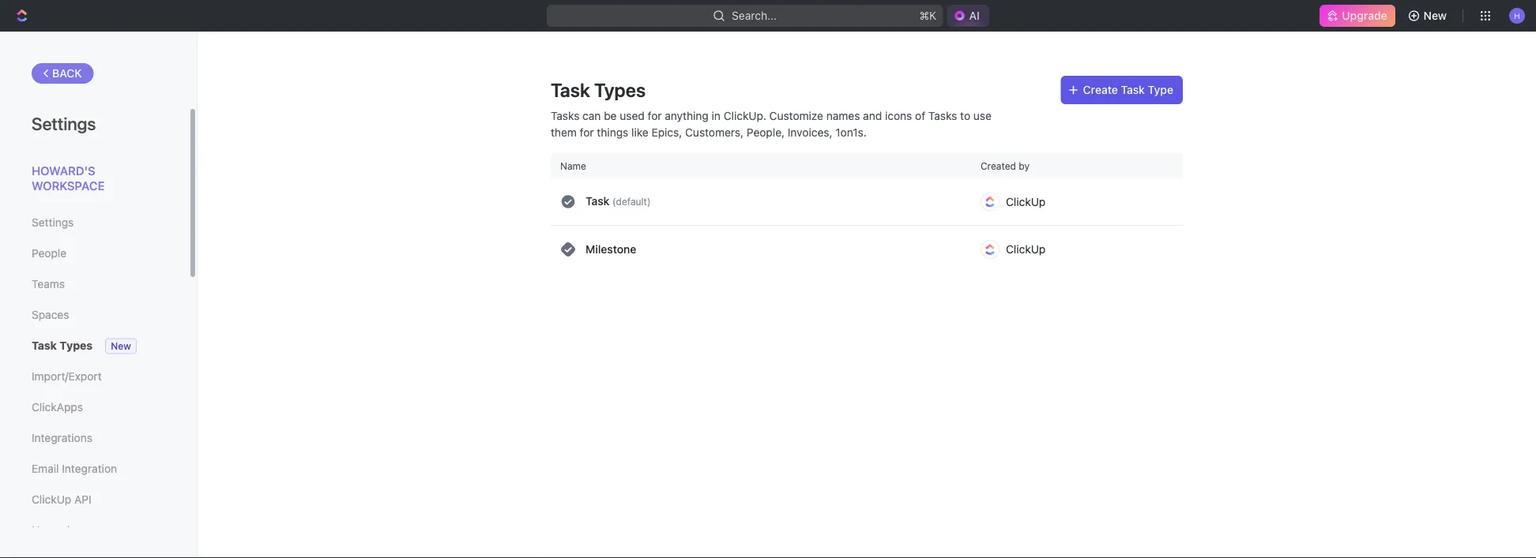 Task type: vqa. For each thing, say whether or not it's contained in the screenshot.
left New
yes



Task type: locate. For each thing, give the bounding box(es) containing it.
epics,
[[652, 126, 682, 139]]

spaces
[[32, 309, 69, 322]]

1 vertical spatial upgrade
[[32, 524, 76, 537]]

h button
[[1505, 3, 1530, 28]]

import/export link
[[32, 364, 157, 390]]

types
[[594, 79, 646, 101], [60, 339, 93, 353]]

clickup api
[[32, 494, 91, 507]]

1 vertical spatial new
[[111, 341, 131, 352]]

1 vertical spatial types
[[60, 339, 93, 353]]

settings up howard's
[[32, 113, 96, 134]]

clickapps
[[32, 401, 83, 414]]

clickup inside clickup api link
[[32, 494, 71, 507]]

howard's
[[32, 164, 95, 177]]

settings element
[[0, 32, 198, 559]]

h
[[1515, 11, 1521, 20]]

upgrade
[[1342, 9, 1388, 22], [32, 524, 76, 537]]

integrations link
[[32, 425, 157, 452]]

task inside settings element
[[32, 339, 57, 353]]

tasks can be used for anything in clickup. customize names and icons of tasks to use them for things like epics, customers, people, invoices, 1on1s.
[[551, 109, 992, 139]]

1on1s.
[[836, 126, 867, 139]]

like
[[632, 126, 649, 139]]

new
[[1424, 9, 1447, 22], [111, 341, 131, 352]]

types up import/export
[[60, 339, 93, 353]]

be
[[604, 109, 617, 122]]

0 horizontal spatial upgrade link
[[32, 518, 157, 545]]

in
[[712, 109, 721, 122]]

howard's workspace
[[32, 164, 105, 193]]

types up be
[[594, 79, 646, 101]]

task left type
[[1121, 83, 1145, 96]]

1 horizontal spatial tasks
[[929, 109, 957, 122]]

0 vertical spatial types
[[594, 79, 646, 101]]

0 horizontal spatial upgrade
[[32, 524, 76, 537]]

back
[[52, 67, 82, 80]]

teams link
[[32, 271, 157, 298]]

0 vertical spatial settings
[[32, 113, 96, 134]]

use
[[974, 109, 992, 122]]

1 horizontal spatial upgrade
[[1342, 9, 1388, 22]]

clickup for milestone
[[1006, 243, 1046, 256]]

clickup
[[1006, 195, 1046, 208], [1006, 243, 1046, 256], [32, 494, 71, 507]]

upgrade left new "button"
[[1342, 9, 1388, 22]]

tasks
[[551, 109, 580, 122], [929, 109, 957, 122]]

settings link
[[32, 209, 157, 236]]

them
[[551, 126, 577, 139]]

1 horizontal spatial upgrade link
[[1320, 5, 1396, 27]]

1 vertical spatial task types
[[32, 339, 93, 353]]

upgrade down clickup api
[[32, 524, 76, 537]]

of
[[915, 109, 926, 122]]

for up "epics,"
[[648, 109, 662, 122]]

api
[[74, 494, 91, 507]]

task up can
[[551, 79, 590, 101]]

new button
[[1402, 3, 1457, 28]]

0 vertical spatial upgrade link
[[1320, 5, 1396, 27]]

1 horizontal spatial new
[[1424, 9, 1447, 22]]

task down spaces
[[32, 339, 57, 353]]

0 vertical spatial clickup
[[1006, 195, 1046, 208]]

1 horizontal spatial types
[[594, 79, 646, 101]]

1 vertical spatial for
[[580, 126, 594, 139]]

for down can
[[580, 126, 594, 139]]

0 horizontal spatial tasks
[[551, 109, 580, 122]]

task types
[[551, 79, 646, 101], [32, 339, 93, 353]]

new inside new "button"
[[1424, 9, 1447, 22]]

task left (default)
[[586, 195, 610, 208]]

clickup.
[[724, 109, 767, 122]]

to
[[960, 109, 971, 122]]

2 settings from the top
[[32, 216, 74, 229]]

upgrade link down clickup api link
[[32, 518, 157, 545]]

task types up import/export
[[32, 339, 93, 353]]

type
[[1148, 83, 1174, 96]]

0 vertical spatial new
[[1424, 9, 1447, 22]]

0 horizontal spatial task types
[[32, 339, 93, 353]]

0 horizontal spatial new
[[111, 341, 131, 352]]

task inside button
[[1121, 83, 1145, 96]]

types inside settings element
[[60, 339, 93, 353]]

integration
[[62, 463, 117, 476]]

created
[[981, 160, 1016, 172]]

used
[[620, 109, 645, 122]]

email integration
[[32, 463, 117, 476]]

and
[[863, 109, 882, 122]]

upgrade link left new "button"
[[1320, 5, 1396, 27]]

milestone
[[586, 243, 637, 256]]

settings
[[32, 113, 96, 134], [32, 216, 74, 229]]

0 horizontal spatial types
[[60, 339, 93, 353]]

ai button
[[947, 5, 989, 27]]

settings up people
[[32, 216, 74, 229]]

2 vertical spatial clickup
[[32, 494, 71, 507]]

ai
[[969, 9, 980, 22]]

customers,
[[685, 126, 744, 139]]

email
[[32, 463, 59, 476]]

1 vertical spatial upgrade link
[[32, 518, 157, 545]]

1 vertical spatial clickup
[[1006, 243, 1046, 256]]

upgrade link
[[1320, 5, 1396, 27], [32, 518, 157, 545]]

people link
[[32, 240, 157, 267]]

1 horizontal spatial for
[[648, 109, 662, 122]]

task types up can
[[551, 79, 646, 101]]

tasks left to
[[929, 109, 957, 122]]

tasks up them
[[551, 109, 580, 122]]

new inside settings element
[[111, 341, 131, 352]]

create
[[1083, 83, 1118, 96]]

task
[[551, 79, 590, 101], [1121, 83, 1145, 96], [586, 195, 610, 208], [32, 339, 57, 353]]

1 settings from the top
[[32, 113, 96, 134]]

1 vertical spatial settings
[[32, 216, 74, 229]]

1 horizontal spatial task types
[[551, 79, 646, 101]]

for
[[648, 109, 662, 122], [580, 126, 594, 139]]

customize
[[770, 109, 824, 122]]



Task type: describe. For each thing, give the bounding box(es) containing it.
import/export
[[32, 370, 102, 383]]

things
[[597, 126, 629, 139]]

invoices,
[[788, 126, 833, 139]]

1 tasks from the left
[[551, 109, 580, 122]]

back link
[[32, 63, 94, 84]]

integrations
[[32, 432, 92, 445]]

names
[[827, 109, 860, 122]]

0 vertical spatial for
[[648, 109, 662, 122]]

⌘k
[[920, 9, 937, 22]]

name
[[560, 160, 586, 172]]

by
[[1019, 160, 1030, 172]]

upgrade inside settings element
[[32, 524, 76, 537]]

clickup for task
[[1006, 195, 1046, 208]]

0 horizontal spatial for
[[580, 126, 594, 139]]

people,
[[747, 126, 785, 139]]

0 vertical spatial upgrade
[[1342, 9, 1388, 22]]

can
[[583, 109, 601, 122]]

icons
[[885, 109, 912, 122]]

(default)
[[613, 197, 651, 208]]

clickup api link
[[32, 487, 157, 514]]

search...
[[732, 9, 777, 22]]

create task type
[[1083, 83, 1174, 96]]

clickapps link
[[32, 394, 157, 421]]

teams
[[32, 278, 65, 291]]

create task type button
[[1061, 76, 1183, 104]]

task (default)
[[586, 195, 651, 208]]

anything
[[665, 109, 709, 122]]

created by
[[981, 160, 1030, 172]]

spaces link
[[32, 302, 157, 329]]

2 tasks from the left
[[929, 109, 957, 122]]

email integration link
[[32, 456, 157, 483]]

workspace
[[32, 179, 105, 193]]

people
[[32, 247, 67, 260]]

task types inside settings element
[[32, 339, 93, 353]]

0 vertical spatial task types
[[551, 79, 646, 101]]



